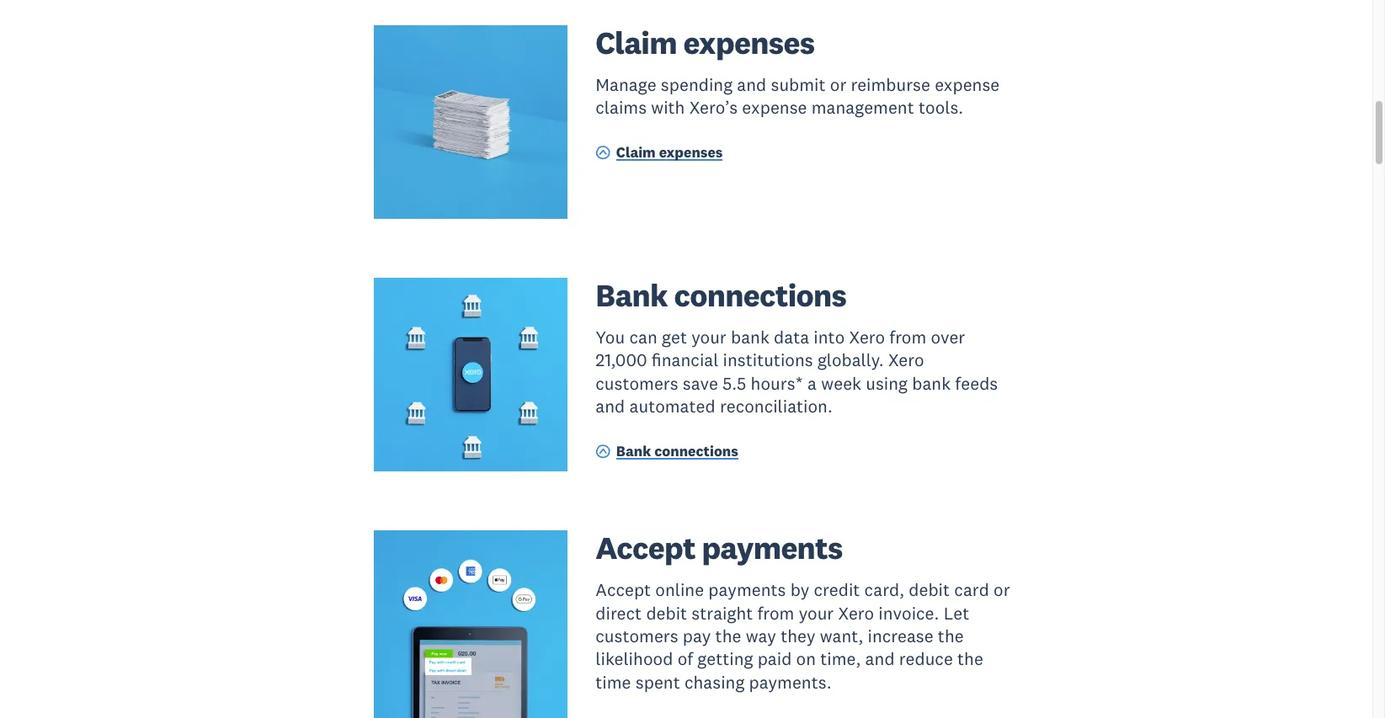 Task type: locate. For each thing, give the bounding box(es) containing it.
and down the 21,000
[[596, 395, 625, 418]]

expenses down xero's
[[659, 143, 723, 162]]

1 horizontal spatial expense
[[935, 73, 1000, 96]]

0 vertical spatial bank connections
[[596, 276, 847, 315]]

straight
[[692, 602, 753, 625]]

0 vertical spatial payments
[[702, 529, 843, 568]]

bank connections
[[596, 276, 847, 315], [616, 442, 739, 461]]

payments
[[702, 529, 843, 568], [709, 579, 786, 602]]

pay
[[683, 625, 711, 648]]

expenses
[[683, 23, 815, 62], [659, 143, 723, 162]]

expenses up the submit
[[683, 23, 815, 62]]

1 vertical spatial your
[[799, 602, 834, 625]]

0 vertical spatial or
[[830, 73, 847, 96]]

1 vertical spatial customers
[[596, 625, 679, 648]]

claim down the claims
[[616, 143, 656, 162]]

xero up want, on the bottom
[[838, 602, 874, 625]]

and
[[737, 73, 767, 96], [596, 395, 625, 418], [866, 648, 895, 671]]

paid
[[758, 648, 792, 671]]

1 vertical spatial claim
[[616, 143, 656, 162]]

want,
[[820, 625, 864, 648]]

accept inside accept online payments by credit card, debit card or direct debit straight from your xero invoice. let customers pay the way they want, increase the likelihood of getting paid on time, and reduce the time spent chasing payments.
[[596, 579, 651, 602]]

connections down the automated
[[655, 442, 739, 461]]

1 accept from the top
[[596, 529, 696, 568]]

1 vertical spatial and
[[596, 395, 625, 418]]

1 horizontal spatial from
[[890, 326, 927, 349]]

expense
[[935, 73, 1000, 96], [742, 96, 807, 119]]

payments inside accept online payments by credit card, debit card or direct debit straight from your xero invoice. let customers pay the way they want, increase the likelihood of getting paid on time, and reduce the time spent chasing payments.
[[709, 579, 786, 602]]

and inside you can get your bank data into xero from over 21,000 financial institutions globally. xero customers save 5.5 hours* a week using bank feeds and automated reconciliation.
[[596, 395, 625, 418]]

1 horizontal spatial your
[[799, 602, 834, 625]]

xero up using
[[888, 349, 924, 372]]

xero inside accept online payments by credit card, debit card or direct debit straight from your xero invoice. let customers pay the way they want, increase the likelihood of getting paid on time, and reduce the time spent chasing payments.
[[838, 602, 874, 625]]

claim expenses up spending
[[596, 23, 815, 62]]

1 vertical spatial accept
[[596, 579, 651, 602]]

bank up 'can'
[[596, 276, 668, 315]]

accept
[[596, 529, 696, 568], [596, 579, 651, 602]]

1 horizontal spatial and
[[737, 73, 767, 96]]

1 vertical spatial from
[[758, 602, 795, 625]]

1 vertical spatial bank
[[912, 372, 951, 395]]

from
[[890, 326, 927, 349], [758, 602, 795, 625]]

expense down the submit
[[742, 96, 807, 119]]

using
[[866, 372, 908, 395]]

spending
[[661, 73, 733, 96]]

or
[[830, 73, 847, 96], [994, 579, 1010, 602]]

1 customers from the top
[[596, 372, 679, 395]]

xero for payments
[[838, 602, 874, 625]]

bank up institutions
[[731, 326, 770, 349]]

the
[[716, 625, 742, 648], [938, 625, 964, 648], [958, 648, 984, 671]]

debit up invoice.
[[909, 579, 950, 602]]

bank right using
[[912, 372, 951, 395]]

xero for connections
[[888, 349, 924, 372]]

0 horizontal spatial expense
[[742, 96, 807, 119]]

2 vertical spatial and
[[866, 648, 895, 671]]

bank connections down the automated
[[616, 442, 739, 461]]

payments.
[[749, 671, 832, 694]]

spent
[[636, 671, 680, 694]]

1 vertical spatial bank
[[616, 442, 651, 461]]

0 vertical spatial and
[[737, 73, 767, 96]]

globally.
[[818, 349, 884, 372]]

2 customers from the top
[[596, 625, 679, 648]]

2 horizontal spatial and
[[866, 648, 895, 671]]

bank
[[731, 326, 770, 349], [912, 372, 951, 395]]

direct
[[596, 602, 642, 625]]

way
[[746, 625, 777, 648]]

0 horizontal spatial or
[[830, 73, 847, 96]]

1 vertical spatial bank connections
[[616, 442, 739, 461]]

manage
[[596, 73, 657, 96]]

your
[[692, 326, 727, 349], [799, 602, 834, 625]]

expense up tools.
[[935, 73, 1000, 96]]

accept up online
[[596, 529, 696, 568]]

from up way
[[758, 602, 795, 625]]

customers
[[596, 372, 679, 395], [596, 625, 679, 648]]

bank down the automated
[[616, 442, 651, 461]]

accept up direct
[[596, 579, 651, 602]]

get
[[662, 326, 687, 349]]

or up management
[[830, 73, 847, 96]]

card
[[955, 579, 990, 602]]

claim up manage
[[596, 23, 677, 62]]

0 vertical spatial claim expenses
[[596, 23, 815, 62]]

or right card
[[994, 579, 1010, 602]]

card,
[[865, 579, 905, 602]]

1 vertical spatial expenses
[[659, 143, 723, 162]]

customers up likelihood
[[596, 625, 679, 648]]

payments up "straight"
[[709, 579, 786, 602]]

accept for accept payments
[[596, 529, 696, 568]]

customers down the 21,000
[[596, 372, 679, 395]]

1 vertical spatial payments
[[709, 579, 786, 602]]

reduce
[[899, 648, 953, 671]]

21,000
[[596, 349, 647, 372]]

you
[[596, 326, 625, 349]]

by
[[791, 579, 810, 602]]

connections
[[674, 276, 847, 315], [655, 442, 739, 461]]

claim expenses down with at the top left
[[616, 143, 723, 162]]

your down the by
[[799, 602, 834, 625]]

bank connections up get
[[596, 276, 847, 315]]

on
[[796, 648, 816, 671]]

0 vertical spatial your
[[692, 326, 727, 349]]

0 horizontal spatial your
[[692, 326, 727, 349]]

xero
[[849, 326, 885, 349], [888, 349, 924, 372], [838, 602, 874, 625]]

financial
[[652, 349, 719, 372]]

0 vertical spatial accept
[[596, 529, 696, 568]]

0 horizontal spatial and
[[596, 395, 625, 418]]

they
[[781, 625, 816, 648]]

0 vertical spatial customers
[[596, 372, 679, 395]]

or inside manage spending and submit or reimburse expense claims with xero's expense management tools.
[[830, 73, 847, 96]]

credit
[[814, 579, 860, 602]]

connections up data
[[674, 276, 847, 315]]

debit down online
[[646, 602, 687, 625]]

claim expenses
[[596, 23, 815, 62], [616, 143, 723, 162]]

week
[[821, 372, 862, 395]]

chasing
[[685, 671, 745, 694]]

let
[[944, 602, 970, 625]]

0 vertical spatial connections
[[674, 276, 847, 315]]

a
[[808, 372, 817, 395]]

bank connections inside "button"
[[616, 442, 739, 461]]

0 vertical spatial bank
[[731, 326, 770, 349]]

debit
[[909, 579, 950, 602], [646, 602, 687, 625]]

0 horizontal spatial from
[[758, 602, 795, 625]]

bank
[[596, 276, 668, 315], [616, 442, 651, 461]]

from left over
[[890, 326, 927, 349]]

and down increase
[[866, 648, 895, 671]]

1 vertical spatial connections
[[655, 442, 739, 461]]

0 vertical spatial from
[[890, 326, 927, 349]]

your up the financial
[[692, 326, 727, 349]]

2 accept from the top
[[596, 579, 651, 602]]

from inside accept online payments by credit card, debit card or direct debit straight from your xero invoice. let customers pay the way they want, increase the likelihood of getting paid on time, and reduce the time spent chasing payments.
[[758, 602, 795, 625]]

bank inside "button"
[[616, 442, 651, 461]]

1 vertical spatial or
[[994, 579, 1010, 602]]

and up xero's
[[737, 73, 767, 96]]

claim expenses inside button
[[616, 143, 723, 162]]

hours*
[[751, 372, 803, 395]]

bank connections button
[[596, 442, 739, 465]]

1 vertical spatial claim expenses
[[616, 143, 723, 162]]

claim
[[596, 23, 677, 62], [616, 143, 656, 162]]

connections inside "button"
[[655, 442, 739, 461]]

1 horizontal spatial or
[[994, 579, 1010, 602]]

management
[[812, 96, 914, 119]]

of
[[678, 648, 693, 671]]

payments up the by
[[702, 529, 843, 568]]

claim inside button
[[616, 143, 656, 162]]



Task type: describe. For each thing, give the bounding box(es) containing it.
institutions
[[723, 349, 813, 372]]

1 horizontal spatial bank
[[912, 372, 951, 395]]

feeds
[[955, 372, 998, 395]]

0 vertical spatial claim
[[596, 23, 677, 62]]

reimburse
[[851, 73, 931, 96]]

0 horizontal spatial debit
[[646, 602, 687, 625]]

expenses inside claim expenses button
[[659, 143, 723, 162]]

submit
[[771, 73, 826, 96]]

claims
[[596, 96, 647, 119]]

getting
[[698, 648, 753, 671]]

0 vertical spatial expenses
[[683, 23, 815, 62]]

likelihood
[[596, 648, 673, 671]]

xero's
[[690, 96, 738, 119]]

reconciliation.
[[720, 395, 833, 418]]

time
[[596, 671, 631, 694]]

your inside accept online payments by credit card, debit card or direct debit straight from your xero invoice. let customers pay the way they want, increase the likelihood of getting paid on time, and reduce the time spent chasing payments.
[[799, 602, 834, 625]]

0 vertical spatial bank
[[596, 276, 668, 315]]

into
[[814, 326, 845, 349]]

can
[[629, 326, 658, 349]]

your inside you can get your bank data into xero from over 21,000 financial institutions globally. xero customers save 5.5 hours* a week using bank feeds and automated reconciliation.
[[692, 326, 727, 349]]

time,
[[821, 648, 861, 671]]

automated
[[630, 395, 716, 418]]

with
[[651, 96, 685, 119]]

xero up globally.
[[849, 326, 885, 349]]

1 vertical spatial expense
[[742, 96, 807, 119]]

0 vertical spatial expense
[[935, 73, 1000, 96]]

the right reduce at the bottom right of page
[[958, 648, 984, 671]]

increase
[[868, 625, 934, 648]]

1 horizontal spatial debit
[[909, 579, 950, 602]]

invoice.
[[879, 602, 939, 625]]

online
[[656, 579, 704, 602]]

customers inside you can get your bank data into xero from over 21,000 financial institutions globally. xero customers save 5.5 hours* a week using bank feeds and automated reconciliation.
[[596, 372, 679, 395]]

and inside accept online payments by credit card, debit card or direct debit straight from your xero invoice. let customers pay the way they want, increase the likelihood of getting paid on time, and reduce the time spent chasing payments.
[[866, 648, 895, 671]]

accept for accept online payments by credit card, debit card or direct debit straight from your xero invoice. let customers pay the way they want, increase the likelihood of getting paid on time, and reduce the time spent chasing payments.
[[596, 579, 651, 602]]

and inside manage spending and submit or reimburse expense claims with xero's expense management tools.
[[737, 73, 767, 96]]

5.5
[[723, 372, 747, 395]]

accept payments
[[596, 529, 843, 568]]

manage spending and submit or reimburse expense claims with xero's expense management tools.
[[596, 73, 1000, 119]]

accept online payments by credit card, debit card or direct debit straight from your xero invoice. let customers pay the way they want, increase the likelihood of getting paid on time, and reduce the time spent chasing payments.
[[596, 579, 1010, 694]]

data
[[774, 326, 809, 349]]

claim expenses button
[[596, 143, 723, 166]]

customers inside accept online payments by credit card, debit card or direct debit straight from your xero invoice. let customers pay the way they want, increase the likelihood of getting paid on time, and reduce the time spent chasing payments.
[[596, 625, 679, 648]]

over
[[931, 326, 965, 349]]

or inside accept online payments by credit card, debit card or direct debit straight from your xero invoice. let customers pay the way they want, increase the likelihood of getting paid on time, and reduce the time spent chasing payments.
[[994, 579, 1010, 602]]

the down let
[[938, 625, 964, 648]]

0 horizontal spatial bank
[[731, 326, 770, 349]]

you can get your bank data into xero from over 21,000 financial institutions globally. xero customers save 5.5 hours* a week using bank feeds and automated reconciliation.
[[596, 326, 998, 418]]

tools.
[[919, 96, 964, 119]]

save
[[683, 372, 718, 395]]

the up getting
[[716, 625, 742, 648]]

from inside you can get your bank data into xero from over 21,000 financial institutions globally. xero customers save 5.5 hours* a week using bank feeds and automated reconciliation.
[[890, 326, 927, 349]]



Task type: vqa. For each thing, say whether or not it's contained in the screenshot.
your in You can get your bank data into Xero from over 21,000 financial institutions globally. Xero customers save 5.5 hours* a week using bank feeds and automated reconciliation.
yes



